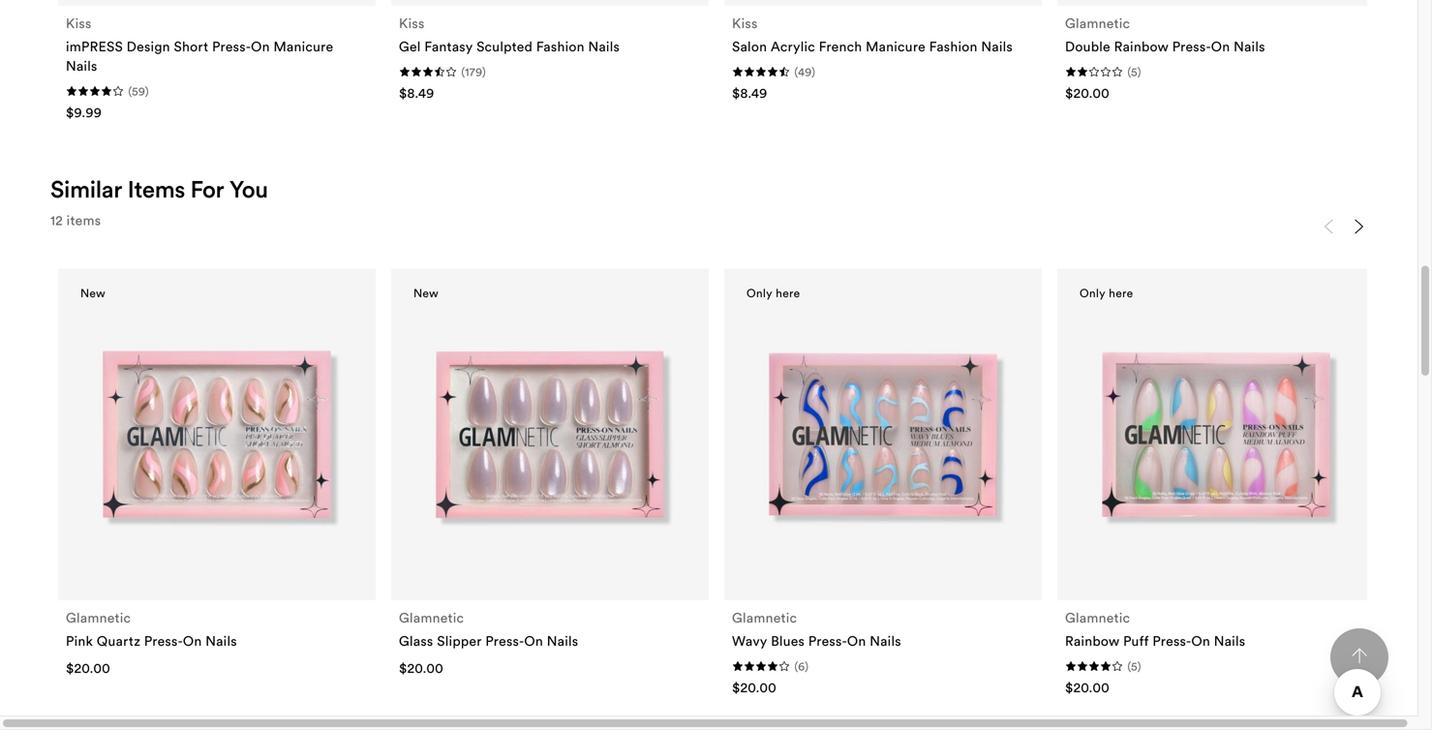 Task type: locate. For each thing, give the bounding box(es) containing it.
5 down puff on the bottom of the page
[[1131, 659, 1138, 673]]

2 here from the left
[[1109, 286, 1133, 300]]

2 $8.49 from the left
[[732, 84, 767, 102]]

on inside glamnetic double rainbow press-on nails
[[1211, 38, 1230, 55]]

fashion inside the kiss gel fantasy sculpted fashion nails
[[536, 38, 585, 55]]

0 vertical spatial ( 5 )
[[1128, 64, 1142, 79]]

0 horizontal spatial manicure
[[274, 38, 333, 55]]

0 horizontal spatial here
[[776, 286, 800, 300]]

nails for glamnetic double rainbow press-on nails
[[1234, 38, 1265, 55]]

press- for glamnetic rainbow puff press-on nails
[[1153, 632, 1192, 650]]

$20.00 for rainbow puff press-on nails
[[1065, 679, 1110, 696]]

5
[[1131, 64, 1138, 79], [1131, 659, 1138, 673]]

1 horizontal spatial only here
[[1080, 286, 1133, 300]]

glamnetic up the wavy
[[732, 609, 797, 626]]

1 fashion from the left
[[536, 38, 585, 55]]

nails inside glamnetic pink quartz press-on nails $20.00
[[206, 632, 237, 650]]

only here
[[747, 286, 800, 300], [1080, 286, 1133, 300]]

) for design
[[145, 84, 149, 98]]

( down design
[[128, 84, 132, 98]]

( down glamnetic double rainbow press-on nails
[[1128, 64, 1131, 79]]

) down puff on the bottom of the page
[[1138, 659, 1142, 673]]

press-
[[212, 38, 251, 55], [1172, 38, 1211, 55], [144, 632, 183, 650], [486, 632, 524, 650], [808, 632, 847, 650], [1153, 632, 1192, 650]]

press- inside glamnetic pink quartz press-on nails $20.00
[[144, 632, 183, 650]]

kiss up 'gel' on the top left of page
[[399, 15, 425, 32]]

press- inside glamnetic glass slipper press-on nails $20.00
[[486, 632, 524, 650]]

( 59 )
[[128, 84, 149, 98]]

1 $8.49 from the left
[[399, 84, 434, 102]]

kiss impress design short press-on manicure nails
[[66, 15, 333, 75]]

1 only from the left
[[747, 286, 773, 300]]

nails for glamnetic pink quartz press-on nails $20.00
[[206, 632, 237, 650]]

2 only here from the left
[[1080, 286, 1133, 300]]

glamnetic up 'pink'
[[66, 609, 131, 626]]

glamnetic glass slipper press-on nails image
[[423, 307, 677, 561]]

1 vertical spatial ( 5 )
[[1128, 659, 1142, 673]]

5 inside the %1 product carousel "region"
[[1131, 659, 1138, 673]]

glamnetic inside glamnetic wavy blues press-on nails
[[732, 609, 797, 626]]

1 vertical spatial 5
[[1131, 659, 1138, 673]]

press- for glamnetic wavy blues press-on nails
[[808, 632, 847, 650]]

) down glamnetic double rainbow press-on nails
[[1138, 64, 1142, 79]]

2 only from the left
[[1080, 286, 1106, 300]]

sculpted
[[477, 38, 533, 55]]

nails for glamnetic glass slipper press-on nails $20.00
[[547, 632, 578, 650]]

3 kiss from the left
[[732, 15, 758, 32]]

1 horizontal spatial new
[[413, 286, 439, 300]]

$20.00 for wavy blues press-on nails
[[732, 679, 777, 696]]

( 5 ) down glamnetic double rainbow press-on nails
[[1128, 64, 1142, 79]]

0 horizontal spatial only here
[[747, 286, 800, 300]]

$20.00 down glamnetic rainbow puff press-on nails at the right bottom of the page
[[1065, 679, 1110, 696]]

1 horizontal spatial here
[[1109, 286, 1133, 300]]

0 horizontal spatial new
[[80, 286, 106, 300]]

( down "acrylic"
[[794, 64, 798, 79]]

glamnetic up 'double'
[[1065, 15, 1130, 32]]

only for glamnetic rainbow puff press-on nails
[[1080, 286, 1106, 300]]

1 horizontal spatial fashion
[[929, 38, 978, 55]]

kiss up salon
[[732, 15, 758, 32]]

) for acrylic
[[812, 64, 816, 79]]

kiss inside kiss salon acrylic french manicure fashion nails
[[732, 15, 758, 32]]

rainbow right 'double'
[[1114, 38, 1169, 55]]

0 horizontal spatial only
[[747, 286, 773, 300]]

$20.00 down 'double'
[[1065, 84, 1110, 102]]

1 vertical spatial rainbow
[[1065, 632, 1120, 650]]

rainbow left puff on the bottom of the page
[[1065, 632, 1120, 650]]

2 ( 5 ) from the top
[[1128, 659, 1142, 673]]

$20.00 down the wavy
[[732, 679, 777, 696]]

(
[[461, 64, 465, 79], [794, 64, 798, 79], [1128, 64, 1131, 79], [128, 84, 132, 98], [794, 659, 798, 673], [1128, 659, 1131, 673]]

glamnetic rainbow puff press-on nails image
[[1089, 307, 1343, 561]]

items
[[66, 212, 101, 229]]

0 horizontal spatial fashion
[[536, 38, 585, 55]]

nails inside the kiss gel fantasy sculpted fashion nails
[[588, 38, 620, 55]]

nails inside glamnetic double rainbow press-on nails
[[1234, 38, 1265, 55]]

on for glamnetic glass slipper press-on nails $20.00
[[524, 632, 543, 650]]

1 horizontal spatial manicure
[[866, 38, 926, 55]]

1 only here from the left
[[747, 286, 800, 300]]

1 horizontal spatial kiss
[[399, 15, 425, 32]]

( down puff on the bottom of the page
[[1128, 659, 1131, 673]]

glamnetic wavy blues press-on nails image
[[756, 307, 1010, 561]]

1 ( 5 ) from the top
[[1128, 64, 1142, 79]]

49
[[798, 64, 812, 79]]

kiss for kiss gel fantasy sculpted fashion nails
[[399, 15, 425, 32]]

glamnetic inside glamnetic double rainbow press-on nails
[[1065, 15, 1130, 32]]

2 manicure from the left
[[866, 38, 926, 55]]

kiss inside the kiss gel fantasy sculpted fashion nails
[[399, 15, 425, 32]]

0 horizontal spatial kiss
[[66, 15, 92, 32]]

1 new from the left
[[80, 286, 106, 300]]

( down blues
[[794, 659, 798, 673]]

on
[[251, 38, 270, 55], [1211, 38, 1230, 55], [183, 632, 202, 650], [524, 632, 543, 650], [847, 632, 866, 650], [1192, 632, 1210, 650]]

1 kiss from the left
[[66, 15, 92, 32]]

1 5 from the top
[[1131, 64, 1138, 79]]

$20.00
[[1065, 84, 1110, 102], [66, 659, 110, 677], [399, 659, 444, 677], [732, 679, 777, 696], [1065, 679, 1110, 696]]

( 5 )
[[1128, 64, 1142, 79], [1128, 659, 1142, 673]]

manicure
[[274, 38, 333, 55], [866, 38, 926, 55]]

) for blues
[[805, 659, 809, 673]]

( 5 ) inside the %1 product carousel "region"
[[1128, 659, 1142, 673]]

fashion
[[536, 38, 585, 55], [929, 38, 978, 55]]

( down the fantasy
[[461, 64, 465, 79]]

0 horizontal spatial $8.49
[[399, 84, 434, 102]]

previous slide image
[[1321, 219, 1336, 235]]

5 for rainbow
[[1131, 64, 1138, 79]]

( for design
[[128, 84, 132, 98]]

nails for glamnetic rainbow puff press-on nails
[[1214, 632, 1246, 650]]

glamnetic up puff on the bottom of the page
[[1065, 609, 1130, 626]]

179
[[465, 64, 482, 79]]

0 vertical spatial rainbow
[[1114, 38, 1169, 55]]

glamnetic inside glamnetic pink quartz press-on nails $20.00
[[66, 609, 131, 626]]

12
[[50, 212, 63, 229]]

2 new from the left
[[413, 286, 439, 300]]

kiss inside kiss impress design short press-on manicure nails
[[66, 15, 92, 32]]

double
[[1065, 38, 1111, 55]]

$8.49
[[399, 84, 434, 102], [732, 84, 767, 102]]

1 horizontal spatial $8.49
[[732, 84, 767, 102]]

on for glamnetic wavy blues press-on nails
[[847, 632, 866, 650]]

quartz
[[97, 632, 141, 650]]

on inside glamnetic pink quartz press-on nails $20.00
[[183, 632, 202, 650]]

glamnetic
[[1065, 15, 1130, 32], [66, 609, 131, 626], [399, 609, 464, 626], [732, 609, 797, 626], [1065, 609, 1130, 626]]

press- inside glamnetic wavy blues press-on nails
[[808, 632, 847, 650]]

nails inside kiss impress design short press-on manicure nails
[[66, 57, 97, 75]]

press- inside glamnetic rainbow puff press-on nails
[[1153, 632, 1192, 650]]

impress
[[66, 38, 123, 55]]

) down "acrylic"
[[812, 64, 816, 79]]

on for glamnetic pink quartz press-on nails $20.00
[[183, 632, 202, 650]]

glamnetic pink quartz press-on nails $20.00
[[66, 609, 237, 677]]

$20.00 inside glamnetic pink quartz press-on nails $20.00
[[66, 659, 110, 677]]

next slide image
[[1352, 219, 1367, 235]]

nails inside glamnetic rainbow puff press-on nails
[[1214, 632, 1246, 650]]

press- for glamnetic glass slipper press-on nails $20.00
[[486, 632, 524, 650]]

2 fashion from the left
[[929, 38, 978, 55]]

( 49 )
[[794, 64, 816, 79]]

glamnetic up glass
[[399, 609, 464, 626]]

rainbow inside glamnetic rainbow puff press-on nails
[[1065, 632, 1120, 650]]

%1 product carousel region
[[50, 212, 1375, 720]]

2 5 from the top
[[1131, 659, 1138, 673]]

kiss for kiss impress design short press-on manicure nails
[[66, 15, 92, 32]]

glamnetic pink quartz press-on nails image
[[90, 307, 344, 561]]

) down design
[[145, 84, 149, 98]]

here
[[776, 286, 800, 300], [1109, 286, 1133, 300]]

1 horizontal spatial only
[[1080, 286, 1106, 300]]

glamnetic glass slipper press-on nails $20.00
[[399, 609, 578, 677]]

only
[[747, 286, 773, 300], [1080, 286, 1106, 300]]

only for glamnetic wavy blues press-on nails
[[747, 286, 773, 300]]

slipper
[[437, 632, 482, 650]]

on inside glamnetic rainbow puff press-on nails
[[1192, 632, 1210, 650]]

$8.49 down salon
[[732, 84, 767, 102]]

press- inside glamnetic double rainbow press-on nails
[[1172, 38, 1211, 55]]

pink
[[66, 632, 93, 650]]

salon
[[732, 38, 767, 55]]

kiss
[[66, 15, 92, 32], [399, 15, 425, 32], [732, 15, 758, 32]]

1 manicure from the left
[[274, 38, 333, 55]]

rainbow
[[1114, 38, 1169, 55], [1065, 632, 1120, 650]]

press- inside kiss impress design short press-on manicure nails
[[212, 38, 251, 55]]

manicure inside kiss impress design short press-on manicure nails
[[274, 38, 333, 55]]

nails inside glamnetic wavy blues press-on nails
[[870, 632, 901, 650]]

$8.49 down 'gel' on the top left of page
[[399, 84, 434, 102]]

similar
[[50, 174, 122, 204]]

5 down glamnetic double rainbow press-on nails
[[1131, 64, 1138, 79]]

) down glamnetic wavy blues press-on nails
[[805, 659, 809, 673]]

) down 'sculpted'
[[482, 64, 486, 79]]

on inside glamnetic wavy blues press-on nails
[[847, 632, 866, 650]]

glamnetic inside glamnetic glass slipper press-on nails $20.00
[[399, 609, 464, 626]]

short
[[174, 38, 209, 55]]

2 horizontal spatial kiss
[[732, 15, 758, 32]]

kiss up impress
[[66, 15, 92, 32]]

here for glamnetic wavy blues press-on nails
[[776, 286, 800, 300]]

items
[[128, 174, 185, 204]]

nails
[[588, 38, 620, 55], [981, 38, 1013, 55], [1234, 38, 1265, 55], [66, 57, 97, 75], [206, 632, 237, 650], [547, 632, 578, 650], [870, 632, 901, 650], [1214, 632, 1246, 650]]

new
[[80, 286, 106, 300], [413, 286, 439, 300]]

( 6 )
[[794, 659, 809, 673]]

)
[[482, 64, 486, 79], [812, 64, 816, 79], [1138, 64, 1142, 79], [145, 84, 149, 98], [805, 659, 809, 673], [1138, 659, 1142, 673]]

2 kiss from the left
[[399, 15, 425, 32]]

gel
[[399, 38, 421, 55]]

nails inside glamnetic glass slipper press-on nails $20.00
[[547, 632, 578, 650]]

only here for glamnetic wavy blues press-on nails
[[747, 286, 800, 300]]

glamnetic inside glamnetic rainbow puff press-on nails
[[1065, 609, 1130, 626]]

on inside glamnetic glass slipper press-on nails $20.00
[[524, 632, 543, 650]]

$20.00 down 'pink'
[[66, 659, 110, 677]]

1 here from the left
[[776, 286, 800, 300]]

( 5 ) down puff on the bottom of the page
[[1128, 659, 1142, 673]]

$20.00 down glass
[[399, 659, 444, 677]]

0 vertical spatial 5
[[1131, 64, 1138, 79]]



Task type: describe. For each thing, give the bounding box(es) containing it.
french
[[819, 38, 862, 55]]

glamnetic for glass
[[399, 609, 464, 626]]

59
[[132, 84, 145, 98]]

blues
[[771, 632, 805, 650]]

$8.49 for salon
[[732, 84, 767, 102]]

glamnetic double rainbow press-on nails
[[1065, 15, 1265, 55]]

glass
[[399, 632, 433, 650]]

( 5 ) for puff
[[1128, 659, 1142, 673]]

nails for glamnetic wavy blues press-on nails
[[870, 632, 901, 650]]

glamnetic for rainbow
[[1065, 609, 1130, 626]]

wavy
[[732, 632, 767, 650]]

( 179 )
[[461, 64, 486, 79]]

press- for glamnetic pink quartz press-on nails $20.00
[[144, 632, 183, 650]]

) for rainbow
[[1138, 64, 1142, 79]]

new for glamnetic glass slipper press-on nails $20.00
[[413, 286, 439, 300]]

( for blues
[[794, 659, 798, 673]]

$9.99
[[66, 104, 102, 121]]

$20.00 for double rainbow press-on nails
[[1065, 84, 1110, 102]]

design
[[127, 38, 170, 55]]

on inside kiss impress design short press-on manicure nails
[[251, 38, 270, 55]]

( for acrylic
[[794, 64, 798, 79]]

glamnetic for pink
[[66, 609, 131, 626]]

( for fantasy
[[461, 64, 465, 79]]

press- for glamnetic double rainbow press-on nails
[[1172, 38, 1211, 55]]

nails inside kiss salon acrylic french manicure fashion nails
[[981, 38, 1013, 55]]

you
[[230, 174, 268, 204]]

glamnetic rainbow puff press-on nails
[[1065, 609, 1246, 650]]

fashion inside kiss salon acrylic french manicure fashion nails
[[929, 38, 978, 55]]

( for rainbow
[[1128, 64, 1131, 79]]

new for glamnetic pink quartz press-on nails $20.00
[[80, 286, 106, 300]]

glamnetic for double
[[1065, 15, 1130, 32]]

kiss salon acrylic french manicure fashion nails
[[732, 15, 1013, 55]]

for
[[190, 174, 224, 204]]

) for puff
[[1138, 659, 1142, 673]]

$8.49 for gel
[[399, 84, 434, 102]]

manicure inside kiss salon acrylic french manicure fashion nails
[[866, 38, 926, 55]]

nails for kiss gel fantasy sculpted fashion nails
[[588, 38, 620, 55]]

kiss gel fantasy sculpted fashion nails
[[399, 15, 620, 55]]

here for glamnetic rainbow puff press-on nails
[[1109, 286, 1133, 300]]

acrylic
[[771, 38, 815, 55]]

) for fantasy
[[482, 64, 486, 79]]

5 for puff
[[1131, 659, 1138, 673]]

similar items for you 12 items
[[50, 174, 268, 229]]

on for glamnetic double rainbow press-on nails
[[1211, 38, 1230, 55]]

fantasy
[[424, 38, 473, 55]]

back to top image
[[1352, 648, 1367, 664]]

6
[[798, 659, 805, 673]]

$20.00 inside glamnetic glass slipper press-on nails $20.00
[[399, 659, 444, 677]]

( for puff
[[1128, 659, 1131, 673]]

( 5 ) for rainbow
[[1128, 64, 1142, 79]]

rainbow inside glamnetic double rainbow press-on nails
[[1114, 38, 1169, 55]]

kiss for kiss salon acrylic french manicure fashion nails
[[732, 15, 758, 32]]

glamnetic wavy blues press-on nails
[[732, 609, 901, 650]]

only here for glamnetic rainbow puff press-on nails
[[1080, 286, 1133, 300]]

puff
[[1123, 632, 1149, 650]]

glamnetic for wavy
[[732, 609, 797, 626]]

on for glamnetic rainbow puff press-on nails
[[1192, 632, 1210, 650]]



Task type: vqa. For each thing, say whether or not it's contained in the screenshot.
IMPRESS
yes



